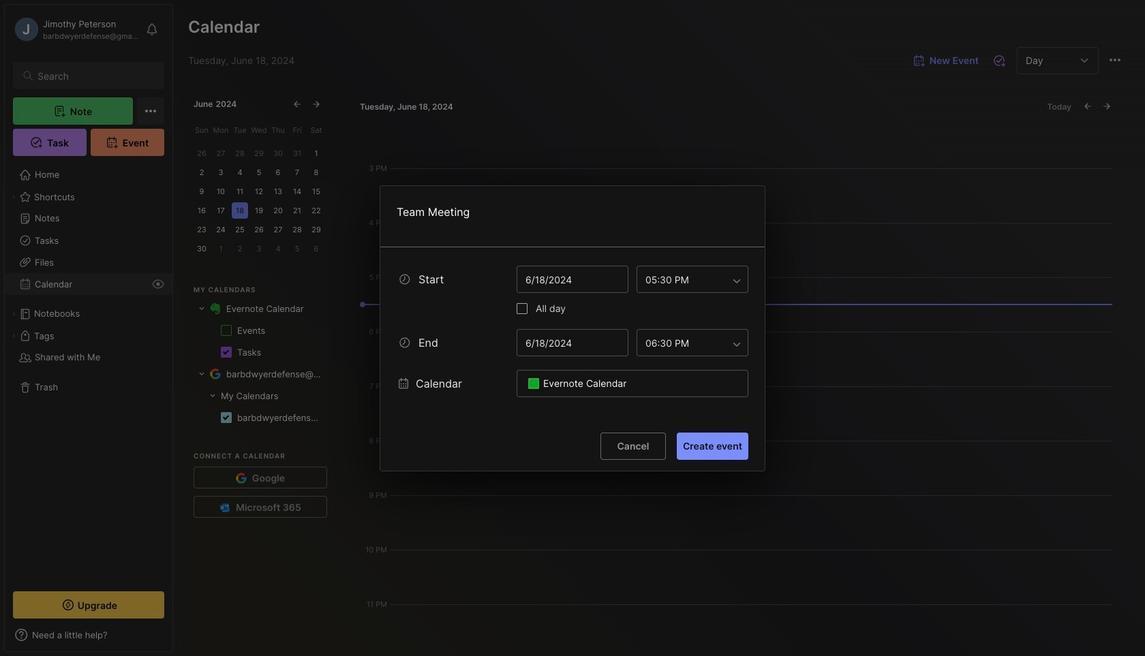 Task type: vqa. For each thing, say whether or not it's contained in the screenshot.
first Arrow image from the top of the page
yes



Task type: describe. For each thing, give the bounding box(es) containing it.
new task image
[[992, 54, 1006, 67]]

6 row from the top
[[194, 407, 324, 429]]

5 row from the top
[[194, 385, 324, 407]]

main element
[[0, 0, 177, 656]]

Select279 checkbox
[[221, 325, 232, 336]]

Select280 checkbox
[[221, 347, 232, 358]]

cell right the select280 checkbox
[[237, 346, 267, 359]]

4 row from the top
[[194, 363, 324, 385]]

cell down the select280 checkbox
[[226, 367, 324, 381]]

cell right select286 option at left
[[237, 411, 324, 425]]

arrow image for cell on top of select279 'option'
[[198, 305, 206, 313]]



Task type: locate. For each thing, give the bounding box(es) containing it.
cell up select279 'option'
[[226, 302, 307, 316]]

cell up select286 option at left
[[217, 389, 278, 403]]

2 row from the top
[[194, 320, 324, 341]]

Select286 checkbox
[[221, 412, 232, 423]]

row up the select280 checkbox
[[194, 320, 324, 341]]

grid
[[194, 298, 324, 363], [194, 363, 324, 429]]

row down the select280 checkbox
[[194, 363, 324, 385]]

0 vertical spatial arrow image
[[198, 305, 206, 313]]

2 grid from the top
[[194, 363, 324, 429]]

expand tags image
[[10, 332, 18, 340]]

None search field
[[37, 67, 152, 84]]

2 arrow image from the top
[[198, 370, 206, 378]]

3 row from the top
[[194, 341, 324, 363]]

1 arrow image from the top
[[198, 305, 206, 313]]

row up select286 option at left
[[194, 385, 324, 407]]

1 vertical spatial arrow image
[[198, 370, 206, 378]]

expand notebooks image
[[10, 310, 18, 318]]

row
[[194, 298, 324, 320], [194, 320, 324, 341], [194, 341, 324, 363], [194, 363, 324, 385], [194, 385, 324, 407], [194, 407, 324, 429]]

cell right select279 'option'
[[237, 324, 271, 337]]

row group
[[194, 385, 324, 429]]

1 row from the top
[[194, 298, 324, 320]]

row down arrow image
[[194, 407, 324, 429]]

arrow image for cell under the select280 checkbox
[[198, 370, 206, 378]]

none search field inside main element
[[37, 67, 152, 84]]

1 grid from the top
[[194, 298, 324, 363]]

arrow image
[[209, 392, 217, 400]]

Search text field
[[37, 70, 152, 82]]

cell
[[226, 302, 307, 316], [237, 324, 271, 337], [237, 346, 267, 359], [226, 367, 324, 381], [217, 389, 278, 403], [237, 411, 324, 425]]

Start field
[[517, 266, 628, 293], [637, 266, 748, 293], [517, 329, 628, 356], [637, 329, 748, 356]]

None checkbox
[[517, 303, 528, 314]]

row up select279 'option'
[[194, 298, 324, 320]]

Event title text field
[[395, 202, 742, 244]]

row down select279 'option'
[[194, 341, 324, 363]]

arrow image
[[198, 305, 206, 313], [198, 370, 206, 378]]



